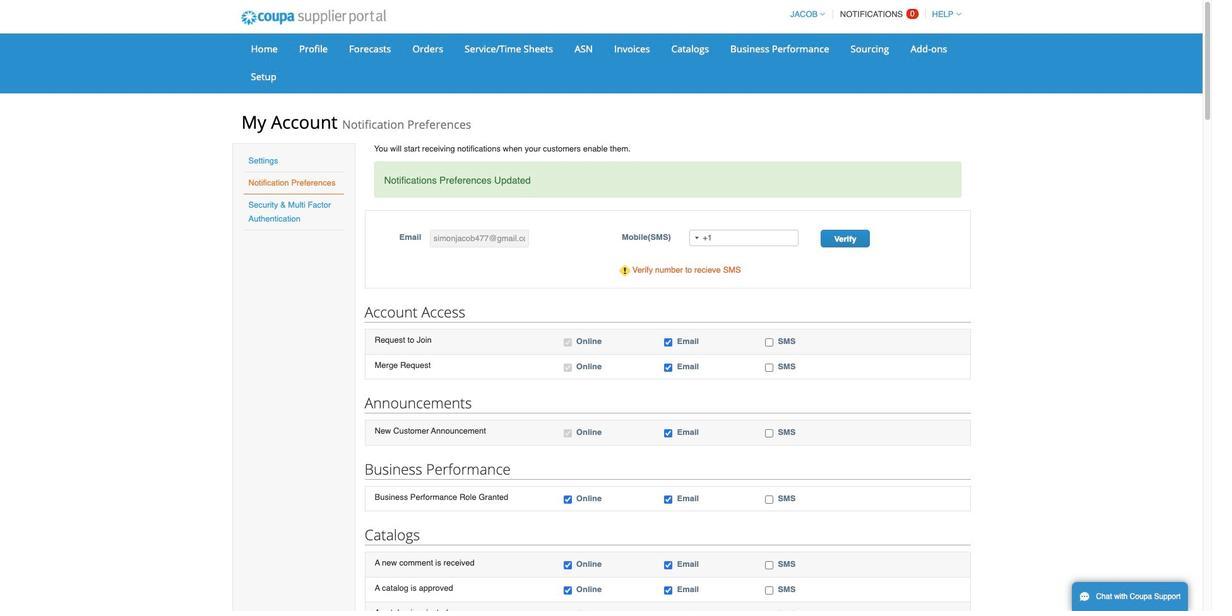 Task type: describe. For each thing, give the bounding box(es) containing it.
Telephone country code field
[[690, 231, 703, 246]]

telephone country code image
[[695, 237, 699, 240]]



Task type: locate. For each thing, give the bounding box(es) containing it.
navigation
[[785, 2, 961, 27]]

coupa supplier portal image
[[232, 2, 395, 33]]

None text field
[[430, 230, 529, 248]]

+1 201-555-0123 text field
[[690, 230, 799, 246]]

None checkbox
[[564, 338, 572, 347], [664, 338, 673, 347], [765, 338, 773, 347], [664, 429, 673, 438], [664, 495, 673, 504], [664, 561, 673, 570], [564, 586, 572, 595], [765, 586, 773, 595], [564, 338, 572, 347], [664, 338, 673, 347], [765, 338, 773, 347], [664, 429, 673, 438], [664, 495, 673, 504], [664, 561, 673, 570], [564, 586, 572, 595], [765, 586, 773, 595]]

None checkbox
[[564, 363, 572, 372], [664, 363, 673, 372], [765, 363, 773, 372], [564, 429, 572, 438], [765, 429, 773, 438], [564, 495, 572, 504], [765, 495, 773, 504], [564, 561, 572, 570], [765, 561, 773, 570], [664, 586, 673, 595], [564, 363, 572, 372], [664, 363, 673, 372], [765, 363, 773, 372], [564, 429, 572, 438], [765, 429, 773, 438], [564, 495, 572, 504], [765, 495, 773, 504], [564, 561, 572, 570], [765, 561, 773, 570], [664, 586, 673, 595]]



Task type: vqa. For each thing, say whether or not it's contained in the screenshot.
checkbox
yes



